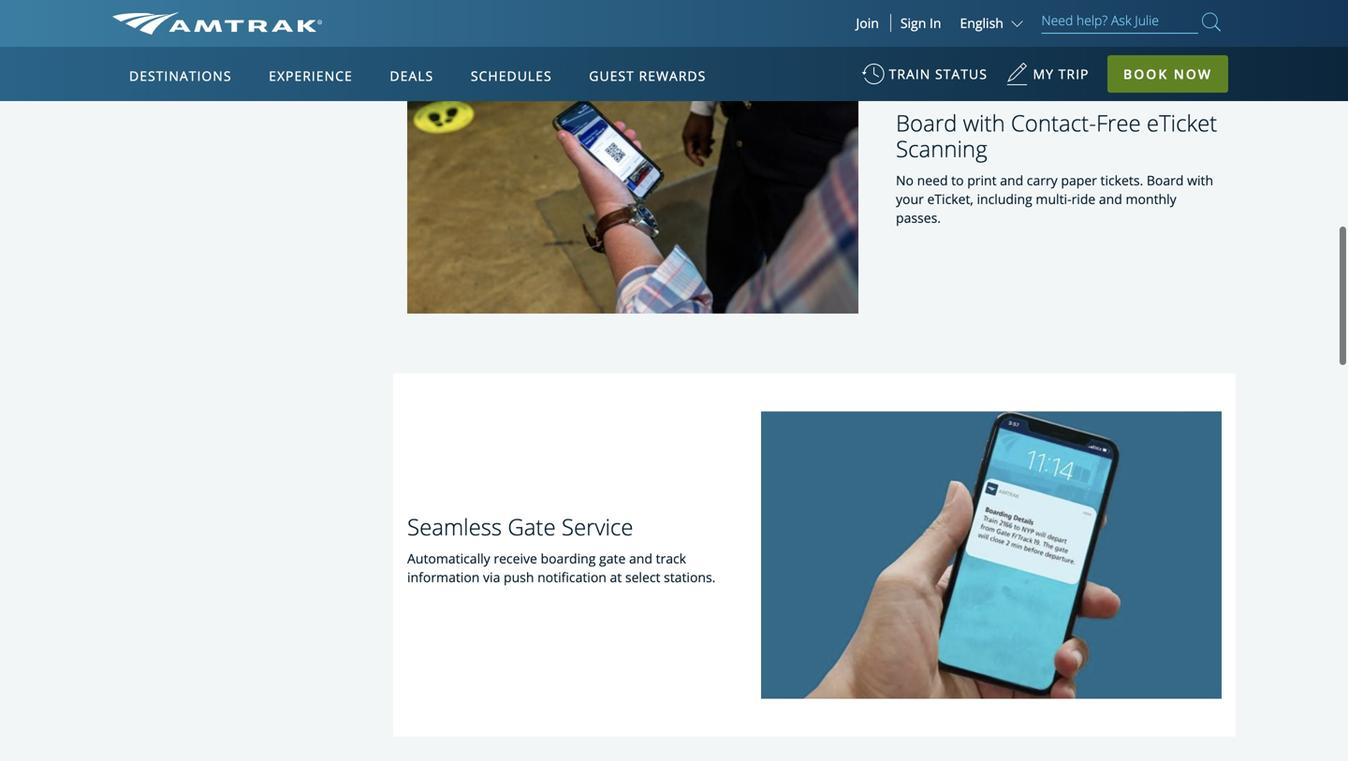 Task type: locate. For each thing, give the bounding box(es) containing it.
join
[[856, 14, 879, 32]]

and up select
[[629, 550, 652, 568]]

scanning
[[896, 133, 987, 164]]

0 vertical spatial board
[[896, 107, 957, 138]]

push
[[504, 569, 534, 586]]

and up including
[[1000, 171, 1023, 189]]

track
[[656, 550, 686, 568]]

sign in button
[[901, 14, 941, 32]]

deals button
[[382, 50, 441, 102]]

stations.
[[664, 569, 716, 586]]

boarding
[[541, 550, 596, 568]]

1 vertical spatial board
[[1147, 171, 1184, 189]]

receive
[[494, 550, 537, 568]]

experience
[[269, 67, 353, 85]]

1 horizontal spatial with
[[1187, 171, 1213, 189]]

book
[[1124, 65, 1169, 83]]

at
[[610, 569, 622, 586]]

guest
[[589, 67, 635, 85]]

sign in
[[901, 14, 941, 32]]

tickets.
[[1101, 171, 1143, 189]]

notification
[[537, 569, 607, 586]]

book now
[[1124, 65, 1212, 83]]

and
[[1000, 171, 1023, 189], [1099, 190, 1122, 208], [629, 550, 652, 568]]

english
[[960, 14, 1004, 32]]

2 vertical spatial and
[[629, 550, 652, 568]]

train status link
[[862, 56, 988, 102]]

passes.
[[896, 209, 941, 227]]

monthly
[[1126, 190, 1177, 208]]

select
[[625, 569, 660, 586]]

my trip
[[1033, 65, 1089, 83]]

guest rewards button
[[582, 50, 714, 102]]

1 horizontal spatial and
[[1000, 171, 1023, 189]]

banner containing join
[[0, 0, 1348, 432]]

0 horizontal spatial with
[[963, 107, 1005, 138]]

contact-
[[1011, 107, 1096, 138]]

0 horizontal spatial board
[[896, 107, 957, 138]]

application
[[182, 156, 631, 418]]

0 horizontal spatial and
[[629, 550, 652, 568]]

board
[[896, 107, 957, 138], [1147, 171, 1184, 189]]

your
[[896, 190, 924, 208]]

and down the tickets.
[[1099, 190, 1122, 208]]

with down the status
[[963, 107, 1005, 138]]

board down train status link at top right
[[896, 107, 957, 138]]

1 vertical spatial and
[[1099, 190, 1122, 208]]

ride
[[1072, 190, 1096, 208]]

regions map image
[[182, 156, 631, 418]]

with down eticket
[[1187, 171, 1213, 189]]

now
[[1174, 65, 1212, 83]]

eticket
[[1147, 107, 1217, 138]]

paper
[[1061, 171, 1097, 189]]

search icon image
[[1202, 9, 1221, 35]]

guest rewards
[[589, 67, 706, 85]]

need
[[917, 171, 948, 189]]

destinations button
[[122, 50, 239, 102]]

board up monthly
[[1147, 171, 1184, 189]]

automatically
[[407, 550, 490, 568]]

2 horizontal spatial and
[[1099, 190, 1122, 208]]

with
[[963, 107, 1005, 138], [1187, 171, 1213, 189]]

gate
[[508, 512, 556, 542]]

to
[[951, 171, 964, 189]]

seamless
[[407, 512, 502, 542]]

0 vertical spatial with
[[963, 107, 1005, 138]]

book now button
[[1108, 55, 1228, 93]]

english button
[[960, 14, 1028, 32]]

banner
[[0, 0, 1348, 432]]

1 vertical spatial with
[[1187, 171, 1213, 189]]



Task type: describe. For each thing, give the bounding box(es) containing it.
train status
[[889, 65, 988, 83]]

free
[[1096, 107, 1141, 138]]

gate
[[599, 550, 626, 568]]

and inside seamless gate service automatically receive boarding gate and track information via push notification at select stations.
[[629, 550, 652, 568]]

no
[[896, 171, 914, 189]]

rewards
[[639, 67, 706, 85]]

0 vertical spatial and
[[1000, 171, 1023, 189]]

including
[[977, 190, 1032, 208]]

status
[[935, 65, 988, 83]]

schedules
[[471, 67, 552, 85]]

destinations
[[129, 67, 232, 85]]

experience button
[[261, 50, 360, 102]]

sign
[[901, 14, 926, 32]]

seamless gate service automatically receive boarding gate and track information via push notification at select stations.
[[407, 512, 716, 586]]

eticket,
[[927, 190, 974, 208]]

information
[[407, 569, 480, 586]]

schedules link
[[463, 47, 560, 101]]

Please enter your search item search field
[[1042, 9, 1198, 34]]

amtrak image
[[112, 12, 322, 35]]

1 horizontal spatial board
[[1147, 171, 1184, 189]]

train
[[889, 65, 931, 83]]

multi-
[[1036, 190, 1072, 208]]

application inside banner
[[182, 156, 631, 418]]

service
[[562, 512, 633, 542]]

my
[[1033, 65, 1054, 83]]

trip
[[1059, 65, 1089, 83]]

my trip button
[[1006, 56, 1089, 102]]

join button
[[845, 14, 891, 32]]

deals
[[390, 67, 434, 85]]

print
[[967, 171, 997, 189]]

carry
[[1027, 171, 1058, 189]]

in
[[930, 14, 941, 32]]

board with contact-free eticket scanning no need to print and carry paper tickets. board with your eticket, including multi-ride and monthly passes.
[[896, 107, 1217, 227]]

via
[[483, 569, 500, 586]]



Task type: vqa. For each thing, say whether or not it's contained in the screenshot.
select
yes



